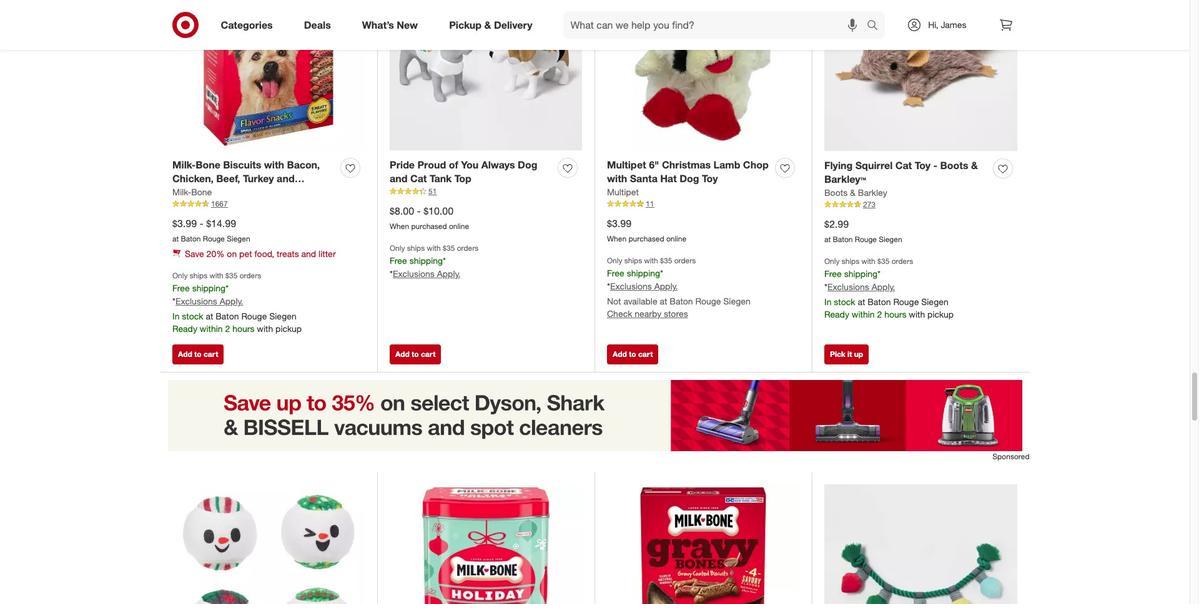 Task type: vqa. For each thing, say whether or not it's contained in the screenshot.
stock associated with Flying Squirrel Cat Toy - Boots & Barkley™
yes



Task type: describe. For each thing, give the bounding box(es) containing it.
& for delivery
[[485, 18, 492, 31]]

only ships with $35 orders free shipping * * exclusions apply. in stock at  baton rouge siegen ready within 2 hours with pickup for turkey
[[172, 271, 302, 334]]

at for flying squirrel cat toy - boots & barkley™
[[858, 297, 866, 307]]

add to cart button for multipet 6" christmas lamb chop with santa hat dog toy
[[607, 345, 659, 365]]

only for when
[[607, 256, 623, 266]]

multipet for multipet 6" christmas lamb chop with santa hat dog toy
[[607, 158, 647, 171]]

exclusions apply. button for milk-bone biscuits with bacon, chicken, beef, turkey and sausage flavor dog treats
[[176, 296, 243, 308]]

& for barkley
[[851, 188, 856, 198]]

pickup & delivery
[[449, 18, 533, 31]]

you
[[461, 158, 479, 171]]

- for $14.99
[[200, 218, 204, 230]]

within for milk-bone biscuits with bacon, chicken, beef, turkey and sausage flavor dog treats
[[200, 324, 223, 334]]

boots & barkley link
[[825, 187, 888, 199]]

apply. for baton
[[872, 282, 896, 292]]

save
[[185, 249, 204, 259]]

always
[[482, 158, 515, 171]]

20%
[[207, 249, 225, 259]]

add for milk-bone biscuits with bacon, chicken, beef, turkey and sausage flavor dog treats
[[178, 350, 192, 360]]

check nearby stores button
[[607, 308, 688, 321]]

shipping down 20%
[[192, 283, 226, 294]]

dog inside milk-bone biscuits with bacon, chicken, beef, turkey and sausage flavor dog treats
[[247, 187, 267, 199]]

bone for milk-bone biscuits with bacon, chicken, beef, turkey and sausage flavor dog treats
[[196, 158, 221, 171]]

pickup for milk-bone biscuits with bacon, chicken, beef, turkey and sausage flavor dog treats
[[276, 324, 302, 334]]

apply. down on
[[220, 296, 243, 307]]

shipping for purchased
[[627, 268, 661, 279]]

at inside $3.99 - $14.99 at baton rouge siegen
[[172, 234, 179, 244]]

only ships with $35 orders free shipping * * exclusions apply.
[[390, 244, 479, 279]]

what's new link
[[352, 11, 434, 39]]

$8.00 - $10.00 when purchased online
[[390, 205, 469, 231]]

squirrel
[[856, 159, 893, 172]]

categories
[[221, 18, 273, 31]]

add to cart for multipet 6" christmas lamb chop with santa hat dog toy
[[613, 350, 653, 360]]

$10.00
[[424, 205, 454, 218]]

treats
[[269, 187, 298, 199]]

1 vertical spatial boots
[[825, 188, 848, 198]]

1667 link
[[172, 199, 365, 210]]

pickup & delivery link
[[439, 11, 548, 39]]

51 link
[[390, 186, 582, 197]]

shipping for baton
[[845, 269, 878, 279]]

siegen inside $2.99 at baton rouge siegen
[[879, 235, 903, 244]]

when inside the $3.99 when purchased online
[[607, 234, 627, 244]]

it
[[848, 350, 853, 360]]

exclusions apply. button down $8.00 - $10.00 when purchased online
[[393, 268, 461, 281]]

what's new
[[362, 18, 418, 31]]

and inside milk-bone biscuits with bacon, chicken, beef, turkey and sausage flavor dog treats
[[277, 173, 295, 185]]

add to cart for milk-bone biscuits with bacon, chicken, beef, turkey and sausage flavor dog treats
[[178, 350, 218, 360]]

baton for milk-bone biscuits with bacon, chicken, beef, turkey and sausage flavor dog treats
[[216, 311, 239, 322]]

milk- for milk-bone biscuits with bacon, chicken, beef, turkey and sausage flavor dog treats
[[172, 158, 196, 171]]

rouge for milk-bone biscuits with bacon, chicken, beef, turkey and sausage flavor dog treats
[[241, 311, 267, 322]]

stock for flying squirrel cat toy - boots & barkley™
[[834, 297, 856, 307]]

cart for toy
[[639, 350, 653, 360]]

santa
[[630, 173, 658, 185]]

dog inside multipet 6" christmas lamb chop with santa hat dog toy
[[680, 173, 700, 185]]

exclusions down save
[[176, 296, 217, 307]]

new
[[397, 18, 418, 31]]

purchased inside $8.00 - $10.00 when purchased online
[[412, 222, 447, 231]]

delivery
[[494, 18, 533, 31]]

boots inside flying squirrel cat toy - boots & barkley™
[[941, 159, 969, 172]]

in for flying squirrel cat toy - boots & barkley™
[[825, 297, 832, 307]]

christmas
[[662, 158, 711, 171]]

available
[[624, 296, 658, 307]]

$2.99 at baton rouge siegen
[[825, 218, 903, 244]]

pride proud of you always dog and cat tank top link
[[390, 158, 553, 186]]

orders down pet
[[240, 271, 261, 281]]

exclusions apply. button for multipet 6" christmas lamb chop with santa hat dog toy
[[611, 281, 678, 293]]

apply. for $10.00
[[437, 269, 461, 279]]

bone for milk-bone
[[191, 187, 212, 198]]

add to cart button for pride proud of you always dog and cat tank top
[[390, 345, 441, 365]]

siegen for flying squirrel cat toy - boots & barkley™
[[922, 297, 949, 307]]

online inside the $3.99 when purchased online
[[667, 234, 687, 244]]

add for multipet 6" christmas lamb chop with santa hat dog toy
[[613, 350, 627, 360]]

turkey
[[243, 173, 274, 185]]

only for at
[[825, 257, 840, 266]]

orders for baton
[[892, 257, 914, 266]]

pick
[[831, 350, 846, 360]]

$3.99 for $3.99 - $14.99
[[172, 218, 197, 230]]

tank
[[430, 173, 452, 185]]

exclusions apply. button for flying squirrel cat toy - boots & barkley™
[[828, 281, 896, 294]]

categories link
[[210, 11, 289, 39]]

only ships with $35 orders free shipping * * exclusions apply. not available at baton rouge siegen check nearby stores
[[607, 256, 751, 319]]

$3.99 for $3.99
[[607, 218, 632, 230]]

flying
[[825, 159, 853, 172]]

rouge inside $3.99 - $14.99 at baton rouge siegen
[[203, 234, 225, 244]]

pick it up button
[[825, 345, 869, 365]]

at for milk-bone biscuits with bacon, chicken, beef, turkey and sausage flavor dog treats
[[206, 311, 213, 322]]

ships for $10.00
[[407, 244, 425, 253]]

pick it up
[[831, 350, 864, 360]]

$3.99 when purchased online
[[607, 218, 687, 244]]

pride
[[390, 158, 415, 171]]

on
[[227, 249, 237, 259]]

baton inside $2.99 at baton rouge siegen
[[833, 235, 853, 244]]

save 20% on pet food, treats and litter
[[185, 249, 336, 259]]

273 link
[[825, 199, 1018, 210]]

to for pride proud of you always dog and cat tank top
[[412, 350, 419, 360]]

add to cart for pride proud of you always dog and cat tank top
[[396, 350, 436, 360]]

search
[[862, 20, 892, 32]]

boots & barkley
[[825, 188, 888, 198]]

$2.99
[[825, 218, 849, 231]]

toy inside multipet 6" christmas lamb chop with santa hat dog toy
[[702, 173, 718, 185]]

barkley
[[859, 188, 888, 198]]

nearby
[[635, 309, 662, 319]]

flying squirrel cat toy - boots & barkley™ link
[[825, 158, 989, 187]]

check
[[607, 309, 633, 319]]

$35 for baton
[[878, 257, 890, 266]]

hours for barkley™
[[885, 309, 907, 320]]

cat inside flying squirrel cat toy - boots & barkley™
[[896, 159, 913, 172]]

multipet 6" christmas lamb chop with santa hat dog toy
[[607, 158, 769, 185]]

51
[[429, 187, 437, 196]]

with inside "only ships with $35 orders free shipping * * exclusions apply."
[[427, 244, 441, 253]]

at for multipet 6" christmas lamb chop with santa hat dog toy
[[660, 296, 668, 307]]

free for when
[[607, 268, 625, 279]]

pickup for flying squirrel cat toy - boots & barkley™
[[928, 309, 954, 320]]

milk- for milk-bone
[[172, 187, 191, 198]]

and for pride proud of you always dog and cat tank top
[[390, 173, 408, 185]]

milk-bone biscuits with bacon, chicken, beef, turkey and sausage flavor dog treats link
[[172, 158, 336, 199]]

litter
[[319, 249, 336, 259]]

stores
[[664, 309, 688, 319]]

when inside $8.00 - $10.00 when purchased online
[[390, 222, 409, 231]]

free down save
[[172, 283, 190, 294]]

11
[[646, 199, 655, 209]]

online inside $8.00 - $10.00 when purchased online
[[449, 222, 469, 231]]

stock for milk-bone biscuits with bacon, chicken, beef, turkey and sausage flavor dog treats
[[182, 311, 203, 322]]

multipet 6" christmas lamb chop with santa hat dog toy link
[[607, 158, 771, 186]]

at inside $2.99 at baton rouge siegen
[[825, 235, 831, 244]]

ready for milk-bone biscuits with bacon, chicken, beef, turkey and sausage flavor dog treats
[[172, 324, 197, 334]]

milk-bone biscuits with bacon, chicken, beef, turkey and sausage flavor dog treats
[[172, 158, 320, 199]]

$3.99 - $14.99 at baton rouge siegen
[[172, 218, 250, 244]]

deals link
[[294, 11, 347, 39]]

sponsored
[[993, 453, 1030, 462]]



Task type: locate. For each thing, give the bounding box(es) containing it.
1 horizontal spatial ready
[[825, 309, 850, 320]]

add for pride proud of you always dog and cat tank top
[[396, 350, 410, 360]]

cat
[[896, 159, 913, 172], [411, 173, 427, 185]]

0 horizontal spatial purchased
[[412, 222, 447, 231]]

1 horizontal spatial add
[[396, 350, 410, 360]]

exclusions for $10.00
[[393, 269, 435, 279]]

to for milk-bone biscuits with bacon, chicken, beef, turkey and sausage flavor dog treats
[[194, 350, 202, 360]]

0 horizontal spatial dog
[[247, 187, 267, 199]]

siegen inside $3.99 - $14.99 at baton rouge siegen
[[227, 234, 250, 244]]

1 horizontal spatial online
[[667, 234, 687, 244]]

2 $3.99 from the left
[[607, 218, 632, 230]]

1 multipet from the top
[[607, 158, 647, 171]]

biscuits
[[223, 158, 261, 171]]

only inside "only ships with $35 orders free shipping * * exclusions apply."
[[390, 244, 405, 253]]

hours for turkey
[[233, 324, 255, 334]]

$3.99 inside $3.99 - $14.99 at baton rouge siegen
[[172, 218, 197, 230]]

2 horizontal spatial -
[[934, 159, 938, 172]]

0 vertical spatial online
[[449, 222, 469, 231]]

2 horizontal spatial to
[[629, 350, 637, 360]]

stock down save
[[182, 311, 203, 322]]

only down $8.00
[[390, 244, 405, 253]]

2 for turkey
[[225, 324, 230, 334]]

2 multipet from the top
[[607, 187, 639, 198]]

to for multipet 6" christmas lamb chop with santa hat dog toy
[[629, 350, 637, 360]]

0 vertical spatial dog
[[518, 158, 538, 171]]

ships for baton
[[842, 257, 860, 266]]

bone inside milk-bone biscuits with bacon, chicken, beef, turkey and sausage flavor dog treats
[[196, 158, 221, 171]]

orders for $10.00
[[457, 244, 479, 253]]

multipet for multipet
[[607, 187, 639, 198]]

2 add to cart from the left
[[396, 350, 436, 360]]

rouge
[[203, 234, 225, 244], [855, 235, 877, 244], [696, 296, 721, 307], [894, 297, 920, 307], [241, 311, 267, 322]]

1 vertical spatial milk-
[[172, 187, 191, 198]]

apply. for purchased
[[655, 281, 678, 292]]

ready for flying squirrel cat toy - boots & barkley™
[[825, 309, 850, 320]]

0 horizontal spatial in
[[172, 311, 180, 322]]

6"
[[649, 158, 660, 171]]

2 horizontal spatial add
[[613, 350, 627, 360]]

1 horizontal spatial within
[[852, 309, 875, 320]]

baton for multipet 6" christmas lamb chop with santa hat dog toy
[[670, 296, 693, 307]]

what's
[[362, 18, 394, 31]]

up
[[855, 350, 864, 360]]

flying squirrel cat toy - boots & barkley™
[[825, 159, 979, 186]]

only inside only ships with $35 orders free shipping * * exclusions apply. not available at baton rouge siegen check nearby stores
[[607, 256, 623, 266]]

1 horizontal spatial $3.99
[[607, 218, 632, 230]]

0 horizontal spatial and
[[277, 173, 295, 185]]

flavor
[[215, 187, 244, 199]]

shipping down $8.00 - $10.00 when purchased online
[[410, 256, 443, 266]]

shipping inside only ships with $35 orders free shipping * * exclusions apply. not available at baton rouge siegen check nearby stores
[[627, 268, 661, 279]]

0 vertical spatial boots
[[941, 159, 969, 172]]

$35 down the $3.99 when purchased online
[[661, 256, 673, 266]]

exclusions apply. button up available on the right of page
[[611, 281, 678, 293]]

ships down $8.00 - $10.00 when purchased online
[[407, 244, 425, 253]]

when
[[390, 222, 409, 231], [607, 234, 627, 244]]

1 horizontal spatial to
[[412, 350, 419, 360]]

only for -
[[390, 244, 405, 253]]

with inside only ships with $35 orders free shipping * * exclusions apply. not available at baton rouge siegen check nearby stores
[[645, 256, 659, 266]]

only down '$2.99'
[[825, 257, 840, 266]]

3 to from the left
[[629, 350, 637, 360]]

orders inside only ships with $35 orders free shipping * * exclusions apply. not available at baton rouge siegen check nearby stores
[[675, 256, 696, 266]]

free for at
[[825, 269, 842, 279]]

online down $10.00
[[449, 222, 469, 231]]

1 horizontal spatial 2
[[878, 309, 883, 320]]

1 vertical spatial within
[[200, 324, 223, 334]]

$35 down $8.00 - $10.00 when purchased online
[[443, 244, 455, 253]]

1 horizontal spatial -
[[417, 205, 421, 218]]

0 horizontal spatial hours
[[233, 324, 255, 334]]

1667
[[211, 199, 228, 209]]

0 horizontal spatial only ships with $35 orders free shipping * * exclusions apply. in stock at  baton rouge siegen ready within 2 hours with pickup
[[172, 271, 302, 334]]

exclusions up available on the right of page
[[611, 281, 652, 292]]

siegen inside only ships with $35 orders free shipping * * exclusions apply. not available at baton rouge siegen check nearby stores
[[724, 296, 751, 307]]

to
[[194, 350, 202, 360], [412, 350, 419, 360], [629, 350, 637, 360]]

free inside "only ships with $35 orders free shipping * * exclusions apply."
[[390, 256, 407, 266]]

3 add to cart from the left
[[613, 350, 653, 360]]

$3.99 down multipet link
[[607, 218, 632, 230]]

$3.99 inside the $3.99 when purchased online
[[607, 218, 632, 230]]

0 vertical spatial in
[[825, 297, 832, 307]]

exclusions down $8.00 - $10.00 when purchased online
[[393, 269, 435, 279]]

not
[[607, 296, 622, 307]]

purchased inside the $3.99 when purchased online
[[629, 234, 665, 244]]

2 for barkley™
[[878, 309, 883, 320]]

1 horizontal spatial hours
[[885, 309, 907, 320]]

0 horizontal spatial cart
[[204, 350, 218, 360]]

multipet up santa
[[607, 158, 647, 171]]

3 add to cart button from the left
[[607, 345, 659, 365]]

hi,
[[929, 19, 939, 30]]

exclusions inside "only ships with $35 orders free shipping * * exclusions apply."
[[393, 269, 435, 279]]

3 cart from the left
[[639, 350, 653, 360]]

$14.99
[[206, 218, 236, 230]]

1 to from the left
[[194, 350, 202, 360]]

$35 inside only ships with $35 orders free shipping * * exclusions apply. not available at baton rouge siegen check nearby stores
[[661, 256, 673, 266]]

in for milk-bone biscuits with bacon, chicken, beef, turkey and sausage flavor dog treats
[[172, 311, 180, 322]]

- up the 273 link
[[934, 159, 938, 172]]

flying squirrel cat toy - boots & barkley™ image
[[825, 0, 1018, 151], [825, 0, 1018, 151]]

exclusions
[[393, 269, 435, 279], [611, 281, 652, 292], [828, 282, 870, 292], [176, 296, 217, 307]]

ships
[[407, 244, 425, 253], [625, 256, 643, 266], [842, 257, 860, 266], [190, 271, 208, 281]]

pickup
[[449, 18, 482, 31]]

cat down proud
[[411, 173, 427, 185]]

milk-bone christmas biscuits tin with original beef flavor dog treats - 24oz image
[[390, 485, 582, 605], [390, 485, 582, 605]]

$35 inside "only ships with $35 orders free shipping * * exclusions apply."
[[443, 244, 455, 253]]

0 vertical spatial bone
[[196, 158, 221, 171]]

toy down lamb
[[702, 173, 718, 185]]

of
[[449, 158, 459, 171]]

orders inside "only ships with $35 orders free shipping * * exclusions apply."
[[457, 244, 479, 253]]

$35 down $2.99 at baton rouge siegen
[[878, 257, 890, 266]]

0 horizontal spatial when
[[390, 222, 409, 231]]

orders down $2.99 at baton rouge siegen
[[892, 257, 914, 266]]

milk- inside milk-bone biscuits with bacon, chicken, beef, turkey and sausage flavor dog treats
[[172, 158, 196, 171]]

1 vertical spatial online
[[667, 234, 687, 244]]

and inside pride proud of you always dog and cat tank top
[[390, 173, 408, 185]]

1 horizontal spatial only ships with $35 orders free shipping * * exclusions apply. in stock at  baton rouge siegen ready within 2 hours with pickup
[[825, 257, 954, 320]]

hat
[[661, 173, 677, 185]]

siegen for multipet 6" christmas lamb chop with santa hat dog toy
[[724, 296, 751, 307]]

with inside multipet 6" christmas lamb chop with santa hat dog toy
[[607, 173, 628, 185]]

exclusions for baton
[[828, 282, 870, 292]]

1 add to cart from the left
[[178, 350, 218, 360]]

baton for flying squirrel cat toy - boots & barkley™
[[868, 297, 892, 307]]

boots down the barkley™ on the right of the page
[[825, 188, 848, 198]]

free inside only ships with $35 orders free shipping * * exclusions apply. not available at baton rouge siegen check nearby stores
[[607, 268, 625, 279]]

multipet 6" christmas lamb chop with santa hat dog toy image
[[607, 0, 800, 151], [607, 0, 800, 151]]

baton
[[181, 234, 201, 244], [833, 235, 853, 244], [670, 296, 693, 307], [868, 297, 892, 307], [216, 311, 239, 322]]

free for -
[[390, 256, 407, 266]]

0 horizontal spatial 2
[[225, 324, 230, 334]]

1 vertical spatial dog
[[680, 173, 700, 185]]

cart
[[204, 350, 218, 360], [421, 350, 436, 360], [639, 350, 653, 360]]

ships down save
[[190, 271, 208, 281]]

& inside flying squirrel cat toy - boots & barkley™
[[972, 159, 979, 172]]

1 vertical spatial ready
[[172, 324, 197, 334]]

$35 for purchased
[[661, 256, 673, 266]]

0 horizontal spatial &
[[485, 18, 492, 31]]

rouge inside $2.99 at baton rouge siegen
[[855, 235, 877, 244]]

milk- up 'chicken,'
[[172, 158, 196, 171]]

online down 11 link
[[667, 234, 687, 244]]

- right $8.00
[[417, 205, 421, 218]]

beef,
[[216, 173, 240, 185]]

$35 for $10.00
[[443, 244, 455, 253]]

273
[[864, 200, 876, 209]]

exclusions apply. button down $2.99 at baton rouge siegen
[[828, 281, 896, 294]]

at inside only ships with $35 orders free shipping * * exclusions apply. not available at baton rouge siegen check nearby stores
[[660, 296, 668, 307]]

baton inside $3.99 - $14.99 at baton rouge siegen
[[181, 234, 201, 244]]

treats
[[277, 249, 299, 259]]

within for flying squirrel cat toy - boots & barkley™
[[852, 309, 875, 320]]

2 horizontal spatial add to cart
[[613, 350, 653, 360]]

0 horizontal spatial to
[[194, 350, 202, 360]]

hours
[[885, 309, 907, 320], [233, 324, 255, 334]]

2
[[878, 309, 883, 320], [225, 324, 230, 334]]

only
[[390, 244, 405, 253], [607, 256, 623, 266], [825, 257, 840, 266], [172, 271, 188, 281]]

0 horizontal spatial toy
[[702, 173, 718, 185]]

1 horizontal spatial purchased
[[629, 234, 665, 244]]

gingerbread playhouse rope holiday lights dog toy - wondershop™ image
[[825, 485, 1018, 605], [825, 485, 1018, 605]]

apply. inside "only ships with $35 orders free shipping * * exclusions apply."
[[437, 269, 461, 279]]

add to cart button
[[172, 345, 224, 365], [390, 345, 441, 365], [607, 345, 659, 365]]

only down save
[[172, 271, 188, 281]]

rouge for multipet 6" christmas lamb chop with santa hat dog toy
[[696, 296, 721, 307]]

- for $10.00
[[417, 205, 421, 218]]

1 horizontal spatial boots
[[941, 159, 969, 172]]

0 vertical spatial within
[[852, 309, 875, 320]]

0 horizontal spatial stock
[[182, 311, 203, 322]]

and down pride in the top of the page
[[390, 173, 408, 185]]

0 horizontal spatial add to cart
[[178, 350, 218, 360]]

search button
[[862, 11, 892, 41]]

1 horizontal spatial in
[[825, 297, 832, 307]]

dog
[[518, 158, 538, 171], [680, 173, 700, 185], [247, 187, 267, 199]]

1 horizontal spatial cat
[[896, 159, 913, 172]]

and left "litter"
[[302, 249, 316, 259]]

milk- down 'chicken,'
[[172, 187, 191, 198]]

siegen for milk-bone biscuits with bacon, chicken, beef, turkey and sausage flavor dog treats
[[269, 311, 297, 322]]

*
[[443, 256, 446, 266], [661, 268, 664, 279], [390, 269, 393, 279], [878, 269, 881, 279], [607, 281, 611, 292], [825, 282, 828, 292], [226, 283, 229, 294], [172, 296, 176, 307]]

chicken,
[[172, 173, 214, 185]]

milk-bone
[[172, 187, 212, 198]]

ships inside only ships with $35 orders free shipping * * exclusions apply. not available at baton rouge siegen check nearby stores
[[625, 256, 643, 266]]

1 horizontal spatial add to cart
[[396, 350, 436, 360]]

stock up pick it up
[[834, 297, 856, 307]]

1 vertical spatial in
[[172, 311, 180, 322]]

free up not
[[607, 268, 625, 279]]

orders
[[457, 244, 479, 253], [675, 256, 696, 266], [892, 257, 914, 266], [240, 271, 261, 281]]

1 vertical spatial hours
[[233, 324, 255, 334]]

apply. inside only ships with $35 orders free shipping * * exclusions apply. not available at baton rouge siegen check nearby stores
[[655, 281, 678, 292]]

pride proud of you always dog and cat tank top image
[[390, 0, 582, 151], [390, 0, 582, 151]]

11 link
[[607, 199, 800, 210]]

orders for purchased
[[675, 256, 696, 266]]

0 vertical spatial pickup
[[928, 309, 954, 320]]

0 vertical spatial 2
[[878, 309, 883, 320]]

0 vertical spatial hours
[[885, 309, 907, 320]]

$3.99 down the sausage
[[172, 218, 197, 230]]

0 vertical spatial stock
[[834, 297, 856, 307]]

cart for sausage
[[204, 350, 218, 360]]

0 vertical spatial toy
[[915, 159, 931, 172]]

2 horizontal spatial dog
[[680, 173, 700, 185]]

purchased down 11
[[629, 234, 665, 244]]

dog down turkey at the top left of page
[[247, 187, 267, 199]]

1 vertical spatial bone
[[191, 187, 212, 198]]

0 vertical spatial when
[[390, 222, 409, 231]]

rouge inside only ships with $35 orders free shipping * * exclusions apply. not available at baton rouge siegen check nearby stores
[[696, 296, 721, 307]]

bacon,
[[287, 158, 320, 171]]

0 horizontal spatial boots
[[825, 188, 848, 198]]

1 add to cart button from the left
[[172, 345, 224, 365]]

bark snow ballers dog toy image
[[172, 485, 365, 605], [172, 485, 365, 605]]

0 vertical spatial cat
[[896, 159, 913, 172]]

2 to from the left
[[412, 350, 419, 360]]

$35
[[443, 244, 455, 253], [661, 256, 673, 266], [878, 257, 890, 266], [226, 271, 238, 281]]

boots
[[941, 159, 969, 172], [825, 188, 848, 198]]

0 vertical spatial milk-
[[172, 158, 196, 171]]

1 vertical spatial pickup
[[276, 324, 302, 334]]

2 cart from the left
[[421, 350, 436, 360]]

2 milk- from the top
[[172, 187, 191, 198]]

1 vertical spatial 2
[[225, 324, 230, 334]]

barkley™
[[825, 173, 867, 186]]

cat inside pride proud of you always dog and cat tank top
[[411, 173, 427, 185]]

-
[[934, 159, 938, 172], [417, 205, 421, 218], [200, 218, 204, 230]]

0 horizontal spatial cat
[[411, 173, 427, 185]]

shipping up available on the right of page
[[627, 268, 661, 279]]

sausage
[[172, 187, 212, 199]]

ships for purchased
[[625, 256, 643, 266]]

james
[[941, 19, 967, 30]]

1 vertical spatial cat
[[411, 173, 427, 185]]

1 milk- from the top
[[172, 158, 196, 171]]

1 horizontal spatial toy
[[915, 159, 931, 172]]

milk-bone biscuits with bacon, chicken, beef, turkey and sausage flavor dog treats image
[[172, 0, 365, 151], [172, 0, 365, 151]]

lamb
[[714, 158, 741, 171]]

0 vertical spatial multipet
[[607, 158, 647, 171]]

What can we help you find? suggestions appear below search field
[[563, 11, 871, 39]]

0 horizontal spatial online
[[449, 222, 469, 231]]

only up not
[[607, 256, 623, 266]]

advertisement region
[[160, 381, 1030, 452]]

milk-bone biscuits gravy bones with beef, chicken, liver and bacon flavors dog treats - 19oz image
[[607, 485, 800, 605], [607, 485, 800, 605]]

1 horizontal spatial &
[[851, 188, 856, 198]]

shipping for $10.00
[[410, 256, 443, 266]]

orders down $8.00 - $10.00 when purchased online
[[457, 244, 479, 253]]

0 vertical spatial ready
[[825, 309, 850, 320]]

multipet down santa
[[607, 187, 639, 198]]

toy
[[915, 159, 931, 172], [702, 173, 718, 185]]

1 $3.99 from the left
[[172, 218, 197, 230]]

pet
[[239, 249, 252, 259]]

multipet inside multipet 6" christmas lamb chop with santa hat dog toy
[[607, 158, 647, 171]]

2 add to cart button from the left
[[390, 345, 441, 365]]

food,
[[255, 249, 274, 259]]

0 vertical spatial purchased
[[412, 222, 447, 231]]

ships down $2.99 at baton rouge siegen
[[842, 257, 860, 266]]

rouge for flying squirrel cat toy - boots & barkley™
[[894, 297, 920, 307]]

0 horizontal spatial add to cart button
[[172, 345, 224, 365]]

apply. down $2.99 at baton rouge siegen
[[872, 282, 896, 292]]

exclusions down $2.99 at baton rouge siegen
[[828, 282, 870, 292]]

milk-bone link
[[172, 186, 212, 199]]

shipping inside "only ships with $35 orders free shipping * * exclusions apply."
[[410, 256, 443, 266]]

toy up the 273 link
[[915, 159, 931, 172]]

0 vertical spatial &
[[485, 18, 492, 31]]

2 add from the left
[[396, 350, 410, 360]]

0 horizontal spatial ready
[[172, 324, 197, 334]]

1 horizontal spatial pickup
[[928, 309, 954, 320]]

dog inside pride proud of you always dog and cat tank top
[[518, 158, 538, 171]]

purchased down $10.00
[[412, 222, 447, 231]]

chop
[[744, 158, 769, 171]]

dog down christmas
[[680, 173, 700, 185]]

1 vertical spatial multipet
[[607, 187, 639, 198]]

0 horizontal spatial $3.99
[[172, 218, 197, 230]]

apply. up stores
[[655, 281, 678, 292]]

2 horizontal spatial and
[[390, 173, 408, 185]]

1 vertical spatial when
[[607, 234, 627, 244]]

1 horizontal spatial stock
[[834, 297, 856, 307]]

bone up 'chicken,'
[[196, 158, 221, 171]]

1 vertical spatial toy
[[702, 173, 718, 185]]

baton inside only ships with $35 orders free shipping * * exclusions apply. not available at baton rouge siegen check nearby stores
[[670, 296, 693, 307]]

top
[[455, 173, 472, 185]]

toy inside flying squirrel cat toy - boots & barkley™
[[915, 159, 931, 172]]

add
[[178, 350, 192, 360], [396, 350, 410, 360], [613, 350, 627, 360]]

multipet
[[607, 158, 647, 171], [607, 187, 639, 198]]

hi, james
[[929, 19, 967, 30]]

siegen
[[227, 234, 250, 244], [879, 235, 903, 244], [724, 296, 751, 307], [922, 297, 949, 307], [269, 311, 297, 322]]

$8.00
[[390, 205, 414, 218]]

1 horizontal spatial dog
[[518, 158, 538, 171]]

multipet link
[[607, 186, 639, 199]]

exclusions for purchased
[[611, 281, 652, 292]]

0 horizontal spatial add
[[178, 350, 192, 360]]

with inside milk-bone biscuits with bacon, chicken, beef, turkey and sausage flavor dog treats
[[264, 158, 284, 171]]

2 vertical spatial &
[[851, 188, 856, 198]]

pride proud of you always dog and cat tank top
[[390, 158, 538, 185]]

apply. down $8.00 - $10.00 when purchased online
[[437, 269, 461, 279]]

1 add from the left
[[178, 350, 192, 360]]

apply.
[[437, 269, 461, 279], [655, 281, 678, 292], [872, 282, 896, 292], [220, 296, 243, 307]]

1 cart from the left
[[204, 350, 218, 360]]

within
[[852, 309, 875, 320], [200, 324, 223, 334]]

2 vertical spatial dog
[[247, 187, 267, 199]]

- inside flying squirrel cat toy - boots & barkley™
[[934, 159, 938, 172]]

0 horizontal spatial pickup
[[276, 324, 302, 334]]

deals
[[304, 18, 331, 31]]

2 horizontal spatial cart
[[639, 350, 653, 360]]

1 horizontal spatial cart
[[421, 350, 436, 360]]

bone
[[196, 158, 221, 171], [191, 187, 212, 198]]

1 vertical spatial &
[[972, 159, 979, 172]]

proud
[[418, 158, 446, 171]]

ships down the $3.99 when purchased online
[[625, 256, 643, 266]]

1 vertical spatial purchased
[[629, 234, 665, 244]]

ready
[[825, 309, 850, 320], [172, 324, 197, 334]]

when down multipet link
[[607, 234, 627, 244]]

1 horizontal spatial and
[[302, 249, 316, 259]]

free down $8.00
[[390, 256, 407, 266]]

cart for top
[[421, 350, 436, 360]]

2 horizontal spatial add to cart button
[[607, 345, 659, 365]]

- left $14.99
[[200, 218, 204, 230]]

only ships with $35 orders free shipping * * exclusions apply. in stock at  baton rouge siegen ready within 2 hours with pickup for barkley™
[[825, 257, 954, 320]]

- inside $3.99 - $14.99 at baton rouge siegen
[[200, 218, 204, 230]]

online
[[449, 222, 469, 231], [667, 234, 687, 244]]

$35 down on
[[226, 271, 238, 281]]

2 horizontal spatial &
[[972, 159, 979, 172]]

when down $8.00
[[390, 222, 409, 231]]

in
[[825, 297, 832, 307], [172, 311, 180, 322]]

ships inside "only ships with $35 orders free shipping * * exclusions apply."
[[407, 244, 425, 253]]

orders down the $3.99 when purchased online
[[675, 256, 696, 266]]

0 horizontal spatial within
[[200, 324, 223, 334]]

exclusions inside only ships with $35 orders free shipping * * exclusions apply. not available at baton rouge siegen check nearby stores
[[611, 281, 652, 292]]

free down '$2.99'
[[825, 269, 842, 279]]

dog right always
[[518, 158, 538, 171]]

shipping down $2.99 at baton rouge siegen
[[845, 269, 878, 279]]

boots up the 273 link
[[941, 159, 969, 172]]

and
[[277, 173, 295, 185], [390, 173, 408, 185], [302, 249, 316, 259]]

bone down 'chicken,'
[[191, 187, 212, 198]]

1 vertical spatial stock
[[182, 311, 203, 322]]

cat right squirrel
[[896, 159, 913, 172]]

exclusions apply. button down 20%
[[176, 296, 243, 308]]

1 horizontal spatial when
[[607, 234, 627, 244]]

3 add from the left
[[613, 350, 627, 360]]

and up "treats"
[[277, 173, 295, 185]]

and for save 20% on pet food, treats and litter
[[302, 249, 316, 259]]

add to cart button for milk-bone biscuits with bacon, chicken, beef, turkey and sausage flavor dog treats
[[172, 345, 224, 365]]

1 horizontal spatial add to cart button
[[390, 345, 441, 365]]

with
[[264, 158, 284, 171], [607, 173, 628, 185], [427, 244, 441, 253], [645, 256, 659, 266], [862, 257, 876, 266], [210, 271, 224, 281], [909, 309, 926, 320], [257, 324, 273, 334]]

- inside $8.00 - $10.00 when purchased online
[[417, 205, 421, 218]]

0 horizontal spatial -
[[200, 218, 204, 230]]

free
[[390, 256, 407, 266], [607, 268, 625, 279], [825, 269, 842, 279], [172, 283, 190, 294]]



